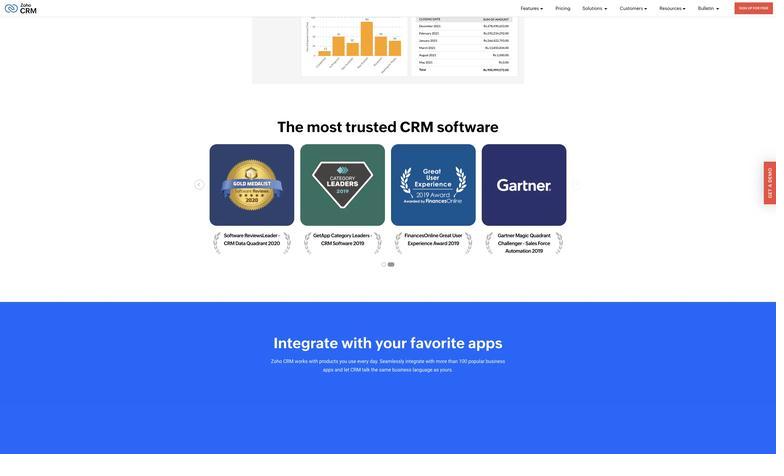 Task type: locate. For each thing, give the bounding box(es) containing it.
2019
[[353, 241, 364, 246], [448, 241, 459, 246], [532, 248, 543, 254]]

2019 down user
[[448, 241, 459, 246]]

software down the category
[[333, 241, 353, 246]]

apps inside zoho crm works with products you use every day. seamlessly integrate with more than 100 popular business apps and let crm talk the same business language as yours.
[[323, 367, 334, 373]]

-
[[278, 233, 280, 239], [371, 233, 372, 239], [523, 241, 525, 246]]

4 tab panel from the left
[[479, 144, 570, 258]]

quadrant inside leader - crm data quadrant 2020
[[247, 241, 267, 246]]

0 vertical spatial business
[[486, 359, 505, 365]]

a
[[768, 184, 773, 187]]

demo
[[768, 168, 773, 183]]

quadrant
[[530, 233, 551, 239], [247, 241, 267, 246]]

0 vertical spatial quadrant
[[530, 233, 551, 239]]

2019 inside the category leaders - crm software 2019
[[353, 241, 364, 246]]

yours.
[[440, 367, 453, 373]]

with up as
[[426, 359, 435, 365]]

0 horizontal spatial -
[[278, 233, 280, 239]]

leader - crm data quadrant 2020
[[224, 233, 280, 246]]

zoho
[[271, 359, 282, 365]]

- left sales
[[523, 241, 525, 246]]

next
[[573, 183, 581, 187]]

1 tab panel from the left
[[207, 144, 297, 251]]

3 tab panel from the left
[[388, 144, 479, 251]]

apps up popular at the right of page
[[468, 335, 503, 352]]

use
[[349, 359, 356, 365]]

1 vertical spatial apps
[[323, 367, 334, 373]]

force
[[538, 241, 550, 246]]

sign up for free link
[[735, 2, 773, 14]]

1 horizontal spatial quadrant
[[530, 233, 551, 239]]

same
[[379, 367, 391, 373]]

0 horizontal spatial 2019
[[353, 241, 364, 246]]

sign
[[739, 6, 748, 10]]

up
[[748, 6, 753, 10]]

0 horizontal spatial quadrant
[[247, 241, 267, 246]]

integrate
[[406, 359, 425, 365]]

1 horizontal spatial 2019
[[448, 241, 459, 246]]

2019 inside great user experience award 2019
[[448, 241, 459, 246]]

0 horizontal spatial software
[[224, 233, 244, 239]]

tab list
[[207, 261, 570, 269]]

pricing
[[556, 6, 571, 11]]

1 vertical spatial quadrant
[[247, 241, 267, 246]]

2019 down leaders
[[353, 241, 364, 246]]

bulletin link
[[699, 0, 720, 17]]

quadrant inside gartner magic quadrant challenger - sales force automation 2019
[[530, 233, 551, 239]]

tab panel containing getapp
[[297, 144, 388, 251]]

reviews
[[245, 233, 262, 239]]

2020
[[268, 241, 280, 246]]

business
[[486, 359, 505, 365], [392, 367, 412, 373]]

leaders
[[352, 233, 370, 239]]

with right works
[[309, 359, 318, 365]]

business right popular at the right of page
[[486, 359, 505, 365]]

crm
[[400, 119, 434, 136], [224, 241, 235, 246], [321, 241, 332, 246], [283, 359, 294, 365], [351, 367, 361, 373]]

previous
[[195, 183, 211, 187]]

zoho crm logo image
[[5, 2, 37, 15]]

2019 down sales
[[532, 248, 543, 254]]

gartner
[[498, 233, 515, 239]]

0 vertical spatial software
[[224, 233, 244, 239]]

every
[[357, 359, 369, 365]]

1 horizontal spatial software
[[333, 241, 353, 246]]

- inside the category leaders - crm software 2019
[[371, 233, 372, 239]]

2 horizontal spatial with
[[426, 359, 435, 365]]

user
[[453, 233, 462, 239]]

category
[[331, 233, 352, 239]]

financesonline
[[405, 233, 440, 239]]

with up 'use'
[[341, 335, 372, 352]]

get a demo link
[[764, 162, 776, 204]]

tab panel containing leader - crm data quadrant 2020
[[207, 144, 297, 251]]

tab panel
[[207, 144, 297, 251], [297, 144, 388, 251], [388, 144, 479, 251], [479, 144, 570, 258]]

- inside leader - crm data quadrant 2020
[[278, 233, 280, 239]]

2 horizontal spatial 2019
[[532, 248, 543, 254]]

software reviews
[[224, 233, 262, 239]]

quadrant up force at the right bottom of page
[[530, 233, 551, 239]]

you
[[340, 359, 347, 365]]

- up 2020
[[278, 233, 280, 239]]

apps
[[468, 335, 503, 352], [323, 367, 334, 373]]

get
[[768, 189, 773, 198]]

for
[[753, 6, 760, 10]]

0 vertical spatial apps
[[468, 335, 503, 352]]

1 horizontal spatial apps
[[468, 335, 503, 352]]

software
[[224, 233, 244, 239], [333, 241, 353, 246]]

seamlessly
[[380, 359, 404, 365]]

quadrant down reviews in the left bottom of the page
[[247, 241, 267, 246]]

software up 'data'
[[224, 233, 244, 239]]

the most trusted crm software
[[278, 119, 499, 136]]

challenger
[[498, 241, 522, 246]]

0 horizontal spatial apps
[[323, 367, 334, 373]]

magic
[[516, 233, 529, 239]]

more
[[436, 359, 447, 365]]

1 horizontal spatial -
[[371, 233, 372, 239]]

business down seamlessly
[[392, 367, 412, 373]]

apps down products
[[323, 367, 334, 373]]

language
[[413, 367, 433, 373]]

with
[[341, 335, 372, 352], [309, 359, 318, 365], [426, 359, 435, 365]]

your
[[375, 335, 407, 352]]

2 horizontal spatial -
[[523, 241, 525, 246]]

previous button
[[195, 180, 211, 190]]

most
[[307, 119, 342, 136]]

bulletin
[[699, 6, 715, 11]]

resources link
[[660, 0, 686, 17]]

than
[[448, 359, 458, 365]]

2 tab panel from the left
[[297, 144, 388, 251]]

0 horizontal spatial business
[[392, 367, 412, 373]]

1 vertical spatial software
[[333, 241, 353, 246]]

solutions link
[[583, 0, 608, 17]]

- right leaders
[[371, 233, 372, 239]]

features
[[521, 6, 539, 11]]



Task type: vqa. For each thing, say whether or not it's contained in the screenshot.
a
yes



Task type: describe. For each thing, give the bounding box(es) containing it.
- inside gartner magic quadrant challenger - sales force automation 2019
[[523, 241, 525, 246]]

software inside the category leaders - crm software 2019
[[333, 241, 353, 246]]

trusted
[[346, 119, 397, 136]]

0 horizontal spatial with
[[309, 359, 318, 365]]

100
[[459, 359, 467, 365]]

free
[[761, 6, 769, 10]]

experience
[[408, 241, 433, 246]]

works
[[295, 359, 308, 365]]

the
[[371, 367, 378, 373]]

zoho crm works with products you use every day. seamlessly integrate with more than 100 popular business apps and let crm talk the same business language as yours.
[[271, 359, 505, 373]]

1 vertical spatial business
[[392, 367, 412, 373]]

favorite
[[411, 335, 465, 352]]

resources
[[660, 6, 682, 11]]

data
[[236, 241, 246, 246]]

let
[[344, 367, 349, 373]]

great user experience award 2019
[[408, 233, 462, 246]]

crm inside leader - crm data quadrant 2020
[[224, 241, 235, 246]]

1 horizontal spatial with
[[341, 335, 372, 352]]

talk
[[362, 367, 370, 373]]

features link
[[521, 0, 544, 17]]

sales
[[526, 241, 537, 246]]

day.
[[370, 359, 379, 365]]

1 horizontal spatial business
[[486, 359, 505, 365]]

software
[[437, 119, 499, 136]]

category leaders - crm software 2019
[[321, 233, 372, 246]]

award
[[433, 241, 448, 246]]

get a demo
[[768, 168, 773, 198]]

as
[[434, 367, 439, 373]]

pricing link
[[556, 0, 571, 17]]

tab panel containing gartner magic quadrant
[[479, 144, 570, 258]]

gartner magic quadrant challenger - sales force automation 2019
[[498, 233, 551, 254]]

2019 inside gartner magic quadrant challenger - sales force automation 2019
[[532, 248, 543, 254]]

next button
[[572, 180, 582, 190]]

integrate with your favorite apps
[[274, 335, 503, 352]]

tab panel containing financesonline
[[388, 144, 479, 251]]

automation
[[506, 248, 531, 254]]

popular
[[469, 359, 485, 365]]

make data driven decisions with crm software for insurance agents image
[[252, 0, 524, 84]]

great
[[440, 233, 452, 239]]

crm inside the category leaders - crm software 2019
[[321, 241, 332, 246]]

getapp
[[313, 233, 331, 239]]

sign up for free
[[739, 6, 769, 10]]

solutions
[[583, 6, 604, 11]]

the
[[278, 119, 304, 136]]

products
[[319, 359, 338, 365]]

integrate
[[274, 335, 338, 352]]

leader
[[262, 233, 278, 239]]

customers
[[620, 6, 643, 11]]

and
[[335, 367, 343, 373]]



